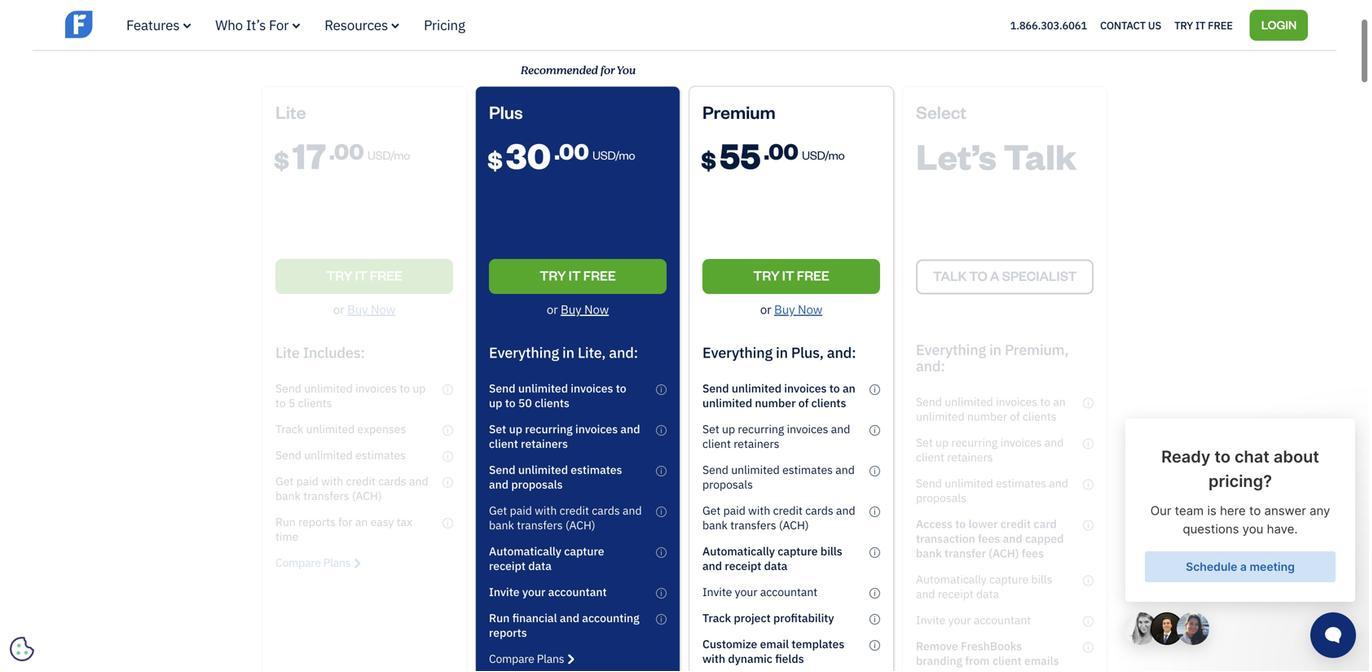 Task type: vqa. For each thing, say whether or not it's contained in the screenshot.
THE 'TRACK PROJECT PROFITABILITY'
yes



Task type: locate. For each thing, give the bounding box(es) containing it.
with
[[535, 503, 557, 518], [748, 503, 770, 518], [703, 652, 726, 667]]

0 horizontal spatial .00 usd/mo
[[554, 136, 635, 165]]

1 paid from the left
[[510, 503, 532, 518]]

2 send unlimited estimates and proposals from the left
[[703, 462, 855, 492]]

estimates
[[571, 462, 622, 477], [783, 462, 833, 477]]

1 horizontal spatial it
[[782, 267, 794, 284]]

invoices down lite,
[[571, 381, 613, 396]]

set up recurring invoices and client retainers
[[489, 422, 640, 451], [703, 422, 850, 451]]

0 horizontal spatial usd/mo
[[593, 147, 635, 163]]

transfers up the automatically capture bills and receipt data
[[730, 518, 776, 533]]

1 horizontal spatial receipt
[[725, 559, 762, 574]]

receipt
[[489, 559, 526, 574], [725, 559, 762, 574]]

unlimited inside the send unlimited invoices to up to 50 clients
[[518, 381, 568, 396]]

features link
[[126, 16, 191, 34]]

1 horizontal spatial credit
[[773, 503, 803, 518]]

client down send unlimited invoices to an unlimited number of clients on the right of page
[[703, 436, 731, 451]]

or
[[547, 301, 558, 317], [760, 301, 772, 317]]

everything up send unlimited invoices to an unlimited number of clients on the right of page
[[703, 343, 773, 362]]

2 automatically from the left
[[703, 544, 775, 559]]

0 horizontal spatial accountant
[[548, 585, 607, 600]]

$ down premium
[[701, 144, 716, 175]]

automatically capture bills and receipt data
[[703, 544, 843, 574]]

0 horizontal spatial in
[[562, 343, 574, 362]]

1 horizontal spatial .00 usd/mo
[[764, 136, 845, 165]]

1 invite from the left
[[489, 585, 520, 600]]

2 bank from the left
[[703, 518, 728, 533]]

buy now link up plus,
[[774, 301, 822, 317]]

up down 50
[[509, 422, 522, 437]]

unlimited down everything in lite, and:
[[518, 381, 568, 396]]

1 horizontal spatial paid
[[723, 503, 746, 518]]

1 horizontal spatial invite
[[703, 585, 732, 600]]

2 buy from the left
[[774, 301, 795, 317]]

1 your from the left
[[522, 585, 546, 600]]

0 horizontal spatial retainers
[[521, 436, 568, 451]]

capture inside automatically capture receipt data
[[564, 544, 604, 559]]

data up track project profitability
[[764, 559, 788, 574]]

2 receipt from the left
[[725, 559, 762, 574]]

0 horizontal spatial free
[[583, 267, 616, 284]]

1 horizontal spatial (ach)
[[779, 518, 809, 533]]

1 automatically from the left
[[489, 544, 562, 559]]

and
[[621, 422, 640, 437], [831, 422, 850, 437], [836, 462, 855, 477], [489, 477, 509, 492], [623, 503, 642, 518], [836, 503, 855, 518], [703, 559, 722, 574], [560, 611, 580, 626]]

estimates for plus,
[[783, 462, 833, 477]]

credit
[[560, 503, 589, 518], [773, 503, 803, 518]]

1 horizontal spatial .00
[[764, 136, 799, 165]]

1 in from the left
[[562, 343, 574, 362]]

0 horizontal spatial buy now link
[[561, 301, 609, 317]]

free up plus,
[[797, 267, 829, 284]]

invite your accountant up project
[[703, 585, 818, 600]]

1 horizontal spatial try it free
[[753, 267, 829, 284]]

recurring
[[525, 422, 573, 437], [738, 422, 784, 437]]

set for everything in plus, and:
[[703, 422, 719, 437]]

receipt inside automatically capture receipt data
[[489, 559, 526, 574]]

templates
[[792, 637, 845, 652]]

0 horizontal spatial proposals
[[511, 477, 563, 492]]

try for 2nd buy now link
[[753, 267, 780, 284]]

1 now from the left
[[584, 301, 609, 317]]

compare plans link
[[489, 652, 574, 667]]

0 horizontal spatial now
[[584, 301, 609, 317]]

0 horizontal spatial $
[[487, 144, 503, 175]]

up
[[489, 396, 502, 411], [509, 422, 522, 437], [722, 422, 735, 437]]

.00 usd/mo for 1st buy now link
[[554, 136, 635, 165]]

2 transfers from the left
[[730, 518, 776, 533]]

0 horizontal spatial try
[[540, 267, 566, 284]]

.00
[[554, 136, 589, 165], [764, 136, 799, 165]]

try it free link up everything in plus, and: on the bottom
[[703, 259, 880, 294]]

0 horizontal spatial invite
[[489, 585, 520, 600]]

paid up automatically capture receipt data
[[510, 503, 532, 518]]

1 .00 usd/mo from the left
[[554, 136, 635, 165]]

1 $ from the left
[[487, 144, 503, 175]]

send unlimited estimates and proposals down 50
[[489, 462, 622, 492]]

1 client from the left
[[489, 436, 518, 451]]

1 horizontal spatial bank
[[703, 518, 728, 533]]

try for 1st buy now link
[[540, 267, 566, 284]]

capture for lite,
[[564, 544, 604, 559]]

2 get paid with credit cards and bank transfers (ach) from the left
[[703, 503, 855, 533]]

features
[[126, 16, 180, 34]]

invite your accountant up financial
[[489, 585, 607, 600]]

1 horizontal spatial data
[[764, 559, 788, 574]]

recurring for lite,
[[525, 422, 573, 437]]

track project profitability
[[703, 611, 834, 626]]

0 horizontal spatial with
[[535, 503, 557, 518]]

client down the send unlimited invoices to up to 50 clients
[[489, 436, 518, 451]]

set up recurring invoices and client retainers down the number
[[703, 422, 850, 451]]

1 horizontal spatial get paid with credit cards and bank transfers (ach)
[[703, 503, 855, 533]]

buy up everything in plus, and: on the bottom
[[774, 301, 795, 317]]

1 horizontal spatial everything
[[703, 343, 773, 362]]

0 horizontal spatial recurring
[[525, 422, 573, 437]]

dynamic
[[728, 652, 773, 667]]

to for plus,
[[830, 381, 840, 396]]

accountant up run financial and accounting reports on the bottom left of page
[[548, 585, 607, 600]]

in for lite,
[[562, 343, 574, 362]]

2 cards from the left
[[805, 503, 834, 518]]

0 horizontal spatial get
[[489, 503, 507, 518]]

automatically capture receipt data
[[489, 544, 604, 574]]

and:
[[609, 343, 638, 362], [827, 343, 856, 362]]

client
[[489, 436, 518, 451], [703, 436, 731, 451]]

2 horizontal spatial try
[[1175, 18, 1193, 32]]

credit up the automatically capture bills and receipt data
[[773, 503, 803, 518]]

1 capture from the left
[[564, 544, 604, 559]]

1 horizontal spatial try
[[753, 267, 780, 284]]

it
[[1196, 18, 1206, 32]]

0 horizontal spatial it
[[569, 267, 581, 284]]

get up the automatically capture bills and receipt data
[[703, 503, 721, 518]]

to left 50
[[505, 396, 516, 411]]

1 set from the left
[[489, 422, 506, 437]]

receipt up run
[[489, 559, 526, 574]]

invite your accountant for plus,
[[703, 585, 818, 600]]

1 horizontal spatial and:
[[827, 343, 856, 362]]

2 data from the left
[[764, 559, 788, 574]]

try left it
[[1175, 18, 1193, 32]]

everything up 50
[[489, 343, 559, 362]]

1 or from the left
[[547, 301, 558, 317]]

1 receipt from the left
[[489, 559, 526, 574]]

cards
[[592, 503, 620, 518], [805, 503, 834, 518]]

it's
[[246, 16, 266, 34]]

retainers down the number
[[734, 436, 780, 451]]

0 horizontal spatial paid
[[510, 503, 532, 518]]

(ach)
[[566, 518, 595, 533], [779, 518, 809, 533]]

0 horizontal spatial or buy now
[[547, 301, 609, 317]]

0 horizontal spatial automatically
[[489, 544, 562, 559]]

1 bank from the left
[[489, 518, 514, 533]]

2 .00 from the left
[[764, 136, 799, 165]]

1 horizontal spatial accountant
[[760, 585, 818, 600]]

1 horizontal spatial try it free link
[[703, 259, 880, 294]]

$ down plus
[[487, 144, 503, 175]]

invoices down plus,
[[784, 381, 827, 396]]

1 horizontal spatial transfers
[[730, 518, 776, 533]]

try up everything in plus, and: on the bottom
[[753, 267, 780, 284]]

capture
[[564, 544, 604, 559], [778, 544, 818, 559]]

0 horizontal spatial capture
[[564, 544, 604, 559]]

client for everything in plus, and:
[[703, 436, 731, 451]]

1 horizontal spatial capture
[[778, 544, 818, 559]]

2 try it free link from the left
[[703, 259, 880, 294]]

it for 2nd buy now link
[[782, 267, 794, 284]]

premium
[[703, 100, 776, 123]]

and: for everything in plus, and:
[[827, 343, 856, 362]]

1 cards from the left
[[592, 503, 620, 518]]

2 .00 usd/mo from the left
[[764, 136, 845, 165]]

clients right 50
[[535, 396, 570, 411]]

try it free link
[[1175, 14, 1233, 36]]

try it free
[[540, 267, 616, 284], [753, 267, 829, 284]]

unlimited down everything in plus, and: on the bottom
[[732, 381, 782, 396]]

1 horizontal spatial retainers
[[734, 436, 780, 451]]

your for everything in lite, and:
[[522, 585, 546, 600]]

invite
[[489, 585, 520, 600], [703, 585, 732, 600]]

2 estimates from the left
[[783, 462, 833, 477]]

contact us link
[[1100, 14, 1162, 36]]

try it free link up lite,
[[489, 259, 667, 294]]

invite for everything in plus, and:
[[703, 585, 732, 600]]

0 horizontal spatial and:
[[609, 343, 638, 362]]

clients right of
[[812, 396, 846, 411]]

automatically inside the automatically capture bills and receipt data
[[703, 544, 775, 559]]

of
[[799, 396, 809, 411]]

credit for lite,
[[560, 503, 589, 518]]

1 horizontal spatial estimates
[[783, 462, 833, 477]]

get paid with credit cards and bank transfers (ach) up automatically capture receipt data
[[489, 503, 642, 533]]

financial
[[512, 611, 557, 626]]

transfers for lite,
[[517, 518, 563, 533]]

1 horizontal spatial clients
[[812, 396, 846, 411]]

now
[[584, 301, 609, 317], [798, 301, 822, 317]]

run
[[489, 611, 510, 626]]

retainers down 50
[[521, 436, 568, 451]]

1 data from the left
[[528, 559, 552, 574]]

2 it from the left
[[782, 267, 794, 284]]

0 horizontal spatial invite your accountant
[[489, 585, 607, 600]]

invite up run
[[489, 585, 520, 600]]

1 and: from the left
[[609, 343, 638, 362]]

usd/mo
[[593, 147, 635, 163], [802, 147, 845, 163]]

2 horizontal spatial up
[[722, 422, 735, 437]]

2 invite your accountant from the left
[[703, 585, 818, 600]]

up left 50
[[489, 396, 502, 411]]

2 set from the left
[[703, 422, 719, 437]]

0 horizontal spatial buy
[[561, 301, 582, 317]]

get
[[489, 503, 507, 518], [703, 503, 721, 518]]

2 your from the left
[[735, 585, 758, 600]]

0 horizontal spatial or
[[547, 301, 558, 317]]

login link
[[1250, 10, 1308, 41]]

free right it
[[1208, 18, 1233, 32]]

0 horizontal spatial client
[[489, 436, 518, 451]]

recurring down the send unlimited invoices to up to 50 clients
[[525, 422, 573, 437]]

2 set up recurring invoices and client retainers from the left
[[703, 422, 850, 451]]

in left lite,
[[562, 343, 574, 362]]

automatically for everything in plus, and:
[[703, 544, 775, 559]]

invite up the track on the bottom right of the page
[[703, 585, 732, 600]]

transfers for plus,
[[730, 518, 776, 533]]

1 or buy now from the left
[[547, 301, 609, 317]]

1 retainers from the left
[[521, 436, 568, 451]]

contact us
[[1100, 18, 1162, 32]]

us
[[1148, 18, 1162, 32]]

resources
[[325, 16, 388, 34]]

it
[[569, 267, 581, 284], [782, 267, 794, 284]]

1 horizontal spatial set
[[703, 422, 719, 437]]

buy now link up lite,
[[561, 301, 609, 317]]

try it free up everything in plus, and: on the bottom
[[753, 267, 829, 284]]

$
[[487, 144, 503, 175], [701, 144, 716, 175]]

with up the automatically capture bills and receipt data
[[748, 503, 770, 518]]

1 horizontal spatial or buy now
[[760, 301, 822, 317]]

recurring for plus,
[[738, 422, 784, 437]]

it for 1st buy now link
[[569, 267, 581, 284]]

send inside send unlimited invoices to an unlimited number of clients
[[703, 381, 729, 396]]

1 everything from the left
[[489, 343, 559, 362]]

unlimited
[[518, 381, 568, 396], [732, 381, 782, 396], [703, 396, 752, 411], [518, 462, 568, 477], [731, 462, 780, 477]]

bank
[[489, 518, 514, 533], [703, 518, 728, 533]]

recurring down the number
[[738, 422, 784, 437]]

1 estimates from the left
[[571, 462, 622, 477]]

1 (ach) from the left
[[566, 518, 595, 533]]

free
[[1208, 18, 1233, 32], [583, 267, 616, 284], [797, 267, 829, 284]]

1 horizontal spatial up
[[509, 422, 522, 437]]

2 and: from the left
[[827, 343, 856, 362]]

everything in lite, and:
[[489, 343, 638, 362]]

1 horizontal spatial with
[[703, 652, 726, 667]]

to
[[616, 381, 627, 396], [830, 381, 840, 396], [505, 396, 516, 411]]

up down send unlimited invoices to an unlimited number of clients on the right of page
[[722, 422, 735, 437]]

invoices
[[571, 381, 613, 396], [784, 381, 827, 396], [575, 422, 618, 437], [787, 422, 829, 437]]

2 in from the left
[[776, 343, 788, 362]]

2 everything from the left
[[703, 343, 773, 362]]

buy
[[561, 301, 582, 317], [774, 301, 795, 317]]

1 horizontal spatial usd/mo
[[802, 147, 845, 163]]

1 horizontal spatial now
[[798, 301, 822, 317]]

1 horizontal spatial in
[[776, 343, 788, 362]]

0 horizontal spatial (ach)
[[566, 518, 595, 533]]

0 horizontal spatial data
[[528, 559, 552, 574]]

get paid with credit cards and bank transfers (ach)
[[489, 503, 642, 533], [703, 503, 855, 533]]

paid
[[510, 503, 532, 518], [723, 503, 746, 518]]

0 horizontal spatial .00
[[554, 136, 589, 165]]

1 transfers from the left
[[517, 518, 563, 533]]

try up everything in lite, and:
[[540, 267, 566, 284]]

cookie consent banner dialog
[[12, 471, 257, 659]]

your up project
[[735, 585, 758, 600]]

with left dynamic
[[703, 652, 726, 667]]

capture for plus,
[[778, 544, 818, 559]]

or buy now up lite,
[[547, 301, 609, 317]]

email
[[760, 637, 789, 652]]

automatically up project
[[703, 544, 775, 559]]

2 (ach) from the left
[[779, 518, 809, 533]]

data up financial
[[528, 559, 552, 574]]

1 proposals from the left
[[511, 477, 563, 492]]

1 horizontal spatial invite your accountant
[[703, 585, 818, 600]]

and: right lite,
[[609, 343, 638, 362]]

1 horizontal spatial to
[[616, 381, 627, 396]]

1 horizontal spatial buy now link
[[774, 301, 822, 317]]

get up automatically capture receipt data
[[489, 503, 507, 518]]

0 horizontal spatial credit
[[560, 503, 589, 518]]

now up lite,
[[584, 301, 609, 317]]

2 get from the left
[[703, 503, 721, 518]]

1 credit from the left
[[560, 503, 589, 518]]

1 it from the left
[[569, 267, 581, 284]]

paid for everything in plus, and:
[[723, 503, 746, 518]]

.00 usd/mo
[[554, 136, 635, 165], [764, 136, 845, 165]]

0 horizontal spatial up
[[489, 396, 502, 411]]

your for everything in plus, and:
[[735, 585, 758, 600]]

0 horizontal spatial bank
[[489, 518, 514, 533]]

0 horizontal spatial receipt
[[489, 559, 526, 574]]

accountant
[[548, 585, 607, 600], [760, 585, 818, 600]]

2 horizontal spatial to
[[830, 381, 840, 396]]

send unlimited invoices to an unlimited number of clients
[[703, 381, 856, 411]]

.00 for 2nd buy now link
[[764, 136, 799, 165]]

or up everything in lite, and:
[[547, 301, 558, 317]]

to left the an at bottom
[[830, 381, 840, 396]]

or buy now
[[547, 301, 609, 317], [760, 301, 822, 317]]

automatically
[[489, 544, 562, 559], [703, 544, 775, 559]]

set
[[489, 422, 506, 437], [703, 422, 719, 437]]

1 horizontal spatial set up recurring invoices and client retainers
[[703, 422, 850, 451]]

1 horizontal spatial send unlimited estimates and proposals
[[703, 462, 855, 492]]

2 $ from the left
[[701, 144, 716, 175]]

0 horizontal spatial send unlimited estimates and proposals
[[489, 462, 622, 492]]

0 horizontal spatial to
[[505, 396, 516, 411]]

send inside the send unlimited invoices to up to 50 clients
[[489, 381, 516, 396]]

receipt up project
[[725, 559, 762, 574]]

1 try it free link from the left
[[489, 259, 667, 294]]

1.866.303.6061 link
[[1010, 18, 1087, 32]]

1 horizontal spatial or
[[760, 301, 772, 317]]

0 horizontal spatial set
[[489, 422, 506, 437]]

2 retainers from the left
[[734, 436, 780, 451]]

(ach) up automatically capture receipt data
[[566, 518, 595, 533]]

transfers up automatically capture receipt data
[[517, 518, 563, 533]]

to inside send unlimited invoices to an unlimited number of clients
[[830, 381, 840, 396]]

buy up everything in lite, and:
[[561, 301, 582, 317]]

paid up the automatically capture bills and receipt data
[[723, 503, 746, 518]]

now up plus,
[[798, 301, 822, 317]]

accounting
[[582, 611, 640, 626]]

invoices inside the send unlimited invoices to up to 50 clients
[[571, 381, 613, 396]]

or buy now up everything in plus, and: on the bottom
[[760, 301, 822, 317]]

try it free link
[[489, 259, 667, 294], [703, 259, 880, 294]]

cards for plus,
[[805, 503, 834, 518]]

automatically up financial
[[489, 544, 562, 559]]

0 horizontal spatial estimates
[[571, 462, 622, 477]]

invoices down the send unlimited invoices to up to 50 clients
[[575, 422, 618, 437]]

1 recurring from the left
[[525, 422, 573, 437]]

0 horizontal spatial clients
[[535, 396, 570, 411]]

2 clients from the left
[[812, 396, 846, 411]]

capture up accounting
[[564, 544, 604, 559]]

paid for everything in lite, and:
[[510, 503, 532, 518]]

freshbooks logo image
[[65, 9, 192, 40]]

1 get from the left
[[489, 503, 507, 518]]

set down the send unlimited invoices to up to 50 clients
[[489, 422, 506, 437]]

1 horizontal spatial cards
[[805, 503, 834, 518]]

capture left bills
[[778, 544, 818, 559]]

with inside customize email templates with dynamic fields
[[703, 652, 726, 667]]

try
[[1175, 18, 1193, 32], [540, 267, 566, 284], [753, 267, 780, 284]]

to down everything in lite, and:
[[616, 381, 627, 396]]

1 clients from the left
[[535, 396, 570, 411]]

0 horizontal spatial try it free link
[[489, 259, 667, 294]]

resources link
[[325, 16, 399, 34]]

customize email templates with dynamic fields
[[703, 637, 845, 667]]

lite,
[[578, 343, 606, 362]]

0 horizontal spatial everything
[[489, 343, 559, 362]]

everything for everything in lite, and:
[[489, 343, 559, 362]]

in for plus,
[[776, 343, 788, 362]]

accountant up profitability
[[760, 585, 818, 600]]

your up financial
[[522, 585, 546, 600]]

retainers for plus,
[[734, 436, 780, 451]]

it up everything in lite, and:
[[569, 267, 581, 284]]

1 try it free from the left
[[540, 267, 616, 284]]

0 horizontal spatial set up recurring invoices and client retainers
[[489, 422, 640, 451]]

2 paid from the left
[[723, 503, 746, 518]]

2 horizontal spatial with
[[748, 503, 770, 518]]

or up everything in plus, and: on the bottom
[[760, 301, 772, 317]]

data
[[528, 559, 552, 574], [764, 559, 788, 574]]

buy now link
[[561, 301, 609, 317], [774, 301, 822, 317]]

1 horizontal spatial buy
[[774, 301, 795, 317]]

(ach) up the automatically capture bills and receipt data
[[779, 518, 809, 533]]

plans
[[537, 652, 564, 667]]

send
[[489, 381, 516, 396], [703, 381, 729, 396], [489, 462, 516, 477], [703, 462, 729, 477]]

set up recurring invoices and client retainers down the send unlimited invoices to up to 50 clients
[[489, 422, 640, 451]]

bank up automatically capture receipt data
[[489, 518, 514, 533]]

get paid with credit cards and bank transfers (ach) up the automatically capture bills and receipt data
[[703, 503, 855, 533]]

1 horizontal spatial get
[[703, 503, 721, 518]]

fields
[[775, 652, 804, 667]]

unlimited down the number
[[731, 462, 780, 477]]

0 horizontal spatial cards
[[592, 503, 620, 518]]

1 horizontal spatial your
[[735, 585, 758, 600]]

2 invite from the left
[[703, 585, 732, 600]]

2 now from the left
[[798, 301, 822, 317]]

clients
[[535, 396, 570, 411], [812, 396, 846, 411]]

credit up automatically capture receipt data
[[560, 503, 589, 518]]

1 horizontal spatial $
[[701, 144, 716, 175]]

automatically inside automatically capture receipt data
[[489, 544, 562, 559]]

1 send unlimited estimates and proposals from the left
[[489, 462, 622, 492]]

free up lite,
[[583, 267, 616, 284]]

1 horizontal spatial client
[[703, 436, 731, 451]]

1 horizontal spatial proposals
[[703, 477, 753, 492]]

1 accountant from the left
[[548, 585, 607, 600]]

client for everything in lite, and:
[[489, 436, 518, 451]]

cards up bills
[[805, 503, 834, 518]]

2 or buy now from the left
[[760, 301, 822, 317]]

send unlimited estimates and proposals
[[489, 462, 622, 492], [703, 462, 855, 492]]

2 proposals from the left
[[703, 477, 753, 492]]

with for plus,
[[748, 503, 770, 518]]

in
[[562, 343, 574, 362], [776, 343, 788, 362]]

cards up automatically capture receipt data
[[592, 503, 620, 518]]

2 horizontal spatial free
[[1208, 18, 1233, 32]]

2 accountant from the left
[[760, 585, 818, 600]]

(ach) for lite,
[[566, 518, 595, 533]]

1 set up recurring invoices and client retainers from the left
[[489, 422, 640, 451]]

try it free for 1st buy now link
[[540, 267, 616, 284]]

in left plus,
[[776, 343, 788, 362]]

and: right plus,
[[827, 343, 856, 362]]

1 horizontal spatial recurring
[[738, 422, 784, 437]]

1 horizontal spatial automatically
[[703, 544, 775, 559]]

send unlimited estimates and proposals down the number
[[703, 462, 855, 492]]

get for everything in lite, and:
[[489, 503, 507, 518]]

1 get paid with credit cards and bank transfers (ach) from the left
[[489, 503, 642, 533]]

everything
[[489, 343, 559, 362], [703, 343, 773, 362]]

2 client from the left
[[703, 436, 731, 451]]

it up everything in plus, and: on the bottom
[[782, 267, 794, 284]]

0 horizontal spatial get paid with credit cards and bank transfers (ach)
[[489, 503, 642, 533]]

$ for 1st buy now link
[[487, 144, 503, 175]]

and inside the automatically capture bills and receipt data
[[703, 559, 722, 574]]

set down send unlimited invoices to an unlimited number of clients on the right of page
[[703, 422, 719, 437]]

2 capture from the left
[[778, 544, 818, 559]]

try it free up lite,
[[540, 267, 616, 284]]

i
[[660, 385, 663, 395], [874, 385, 876, 395], [660, 425, 663, 436], [874, 425, 876, 436], [660, 466, 663, 476], [874, 466, 876, 476], [660, 507, 663, 517], [874, 507, 876, 517], [660, 548, 663, 558], [874, 548, 876, 558], [660, 588, 663, 599], [874, 588, 876, 599], [660, 614, 663, 625], [874, 614, 876, 625], [874, 641, 876, 651]]

proposals
[[511, 477, 563, 492], [703, 477, 753, 492]]

2 try it free from the left
[[753, 267, 829, 284]]

with up automatically capture receipt data
[[535, 503, 557, 518]]

bank up the automatically capture bills and receipt data
[[703, 518, 728, 533]]

2 recurring from the left
[[738, 422, 784, 437]]

0 horizontal spatial try it free
[[540, 267, 616, 284]]

transfers
[[517, 518, 563, 533], [730, 518, 776, 533]]

now for 2nd buy now link
[[798, 301, 822, 317]]

2 credit from the left
[[773, 503, 803, 518]]

0 horizontal spatial your
[[522, 585, 546, 600]]

1 .00 from the left
[[554, 136, 589, 165]]

1 invite your accountant from the left
[[489, 585, 607, 600]]

capture inside the automatically capture bills and receipt data
[[778, 544, 818, 559]]

0 horizontal spatial transfers
[[517, 518, 563, 533]]



Task type: describe. For each thing, give the bounding box(es) containing it.
try inside try it free link
[[1175, 18, 1193, 32]]

$ for 2nd buy now link
[[701, 144, 716, 175]]

everything in plus, and:
[[703, 343, 856, 362]]

.00 usd/mo for 2nd buy now link
[[764, 136, 845, 165]]

bank for everything in lite, and:
[[489, 518, 514, 533]]

accountant for lite,
[[548, 585, 607, 600]]

clients inside send unlimited invoices to an unlimited number of clients
[[812, 396, 846, 411]]

profitability
[[774, 611, 834, 626]]

an
[[843, 381, 856, 396]]

pricing link
[[424, 16, 465, 34]]

with for lite,
[[535, 503, 557, 518]]

receipt inside the automatically capture bills and receipt data
[[725, 559, 762, 574]]

retainers for lite,
[[521, 436, 568, 451]]

get paid with credit cards and bank transfers (ach) for lite,
[[489, 503, 642, 533]]

50
[[518, 396, 532, 411]]

up inside the send unlimited invoices to up to 50 clients
[[489, 396, 502, 411]]

2 buy now link from the left
[[774, 301, 822, 317]]

everything for everything in plus, and:
[[703, 343, 773, 362]]

compare plans
[[489, 652, 564, 667]]

number
[[755, 396, 796, 411]]

data inside automatically capture receipt data
[[528, 559, 552, 574]]

1 usd/mo from the left
[[593, 147, 635, 163]]

automatically for everything in lite, and:
[[489, 544, 562, 559]]

customize
[[703, 637, 757, 652]]

try it free link for 2nd buy now link
[[703, 259, 880, 294]]

unlimited left the number
[[703, 396, 752, 411]]

now for 1st buy now link
[[584, 301, 609, 317]]

track
[[703, 611, 731, 626]]

unlimited down 50
[[518, 462, 568, 477]]

up for everything in plus, and:
[[722, 422, 735, 437]]

proposals for everything in lite, and:
[[511, 477, 563, 492]]

invite your accountant for lite,
[[489, 585, 607, 600]]

(ach) for plus,
[[779, 518, 809, 533]]

try it free
[[1175, 18, 1233, 32]]

set for everything in lite, and:
[[489, 422, 506, 437]]

proposals for everything in plus, and:
[[703, 477, 753, 492]]

and inside run financial and accounting reports
[[560, 611, 580, 626]]

set up recurring invoices and client retainers for lite,
[[489, 422, 640, 451]]

pricing
[[424, 16, 465, 34]]

1 buy now link from the left
[[561, 301, 609, 317]]

1.866.303.6061
[[1010, 18, 1087, 32]]

cookie preferences image
[[10, 637, 34, 662]]

up for everything in lite, and:
[[509, 422, 522, 437]]

data inside the automatically capture bills and receipt data
[[764, 559, 788, 574]]

credit for plus,
[[773, 503, 803, 518]]

estimates for lite,
[[571, 462, 622, 477]]

who
[[215, 16, 243, 34]]

cards for lite,
[[592, 503, 620, 518]]

invoices down of
[[787, 422, 829, 437]]

1 horizontal spatial free
[[797, 267, 829, 284]]

and: for everything in lite, and:
[[609, 343, 638, 362]]

get paid with credit cards and bank transfers (ach) for plus,
[[703, 503, 855, 533]]

send unlimited estimates and proposals for lite,
[[489, 462, 622, 492]]

try it free for 2nd buy now link
[[753, 267, 829, 284]]

or buy now for 1st buy now link
[[547, 301, 609, 317]]

1 buy from the left
[[561, 301, 582, 317]]

.00 for 1st buy now link
[[554, 136, 589, 165]]

who it's for
[[215, 16, 289, 34]]

invite for everything in lite, and:
[[489, 585, 520, 600]]

to for lite,
[[616, 381, 627, 396]]

accountant for plus,
[[760, 585, 818, 600]]

run financial and accounting reports
[[489, 611, 640, 641]]

2 or from the left
[[760, 301, 772, 317]]

login
[[1262, 17, 1297, 32]]

who it's for link
[[215, 16, 300, 34]]

reports
[[489, 625, 527, 641]]

bills
[[821, 544, 843, 559]]

try it free link for 1st buy now link
[[489, 259, 667, 294]]

send unlimited estimates and proposals for plus,
[[703, 462, 855, 492]]

for
[[269, 16, 289, 34]]

contact
[[1100, 18, 1146, 32]]

set up recurring invoices and client retainers for plus,
[[703, 422, 850, 451]]

clients inside the send unlimited invoices to up to 50 clients
[[535, 396, 570, 411]]

invoices inside send unlimited invoices to an unlimited number of clients
[[784, 381, 827, 396]]

2 usd/mo from the left
[[802, 147, 845, 163]]

get for everything in plus, and:
[[703, 503, 721, 518]]

send unlimited invoices to up to 50 clients
[[489, 381, 627, 411]]

plus
[[489, 100, 523, 123]]

bank for everything in plus, and:
[[703, 518, 728, 533]]

or buy now for 2nd buy now link
[[760, 301, 822, 317]]

plus,
[[791, 343, 824, 362]]

compare
[[489, 652, 534, 667]]

project
[[734, 611, 771, 626]]



